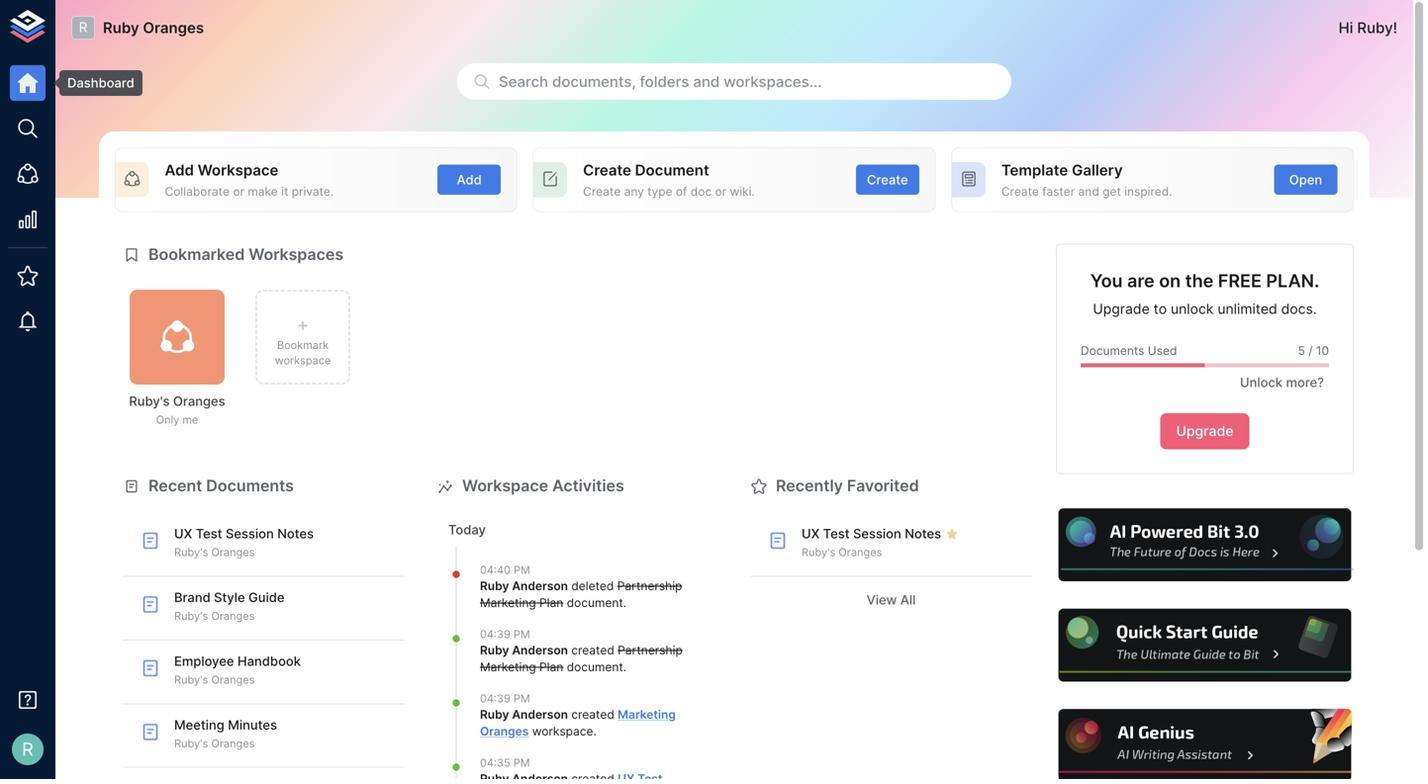 Task type: describe. For each thing, give the bounding box(es) containing it.
ux test session notes
[[802, 526, 941, 542]]

ruby oranges
[[103, 19, 204, 37]]

04:35 pm
[[480, 757, 530, 770]]

brand style guide ruby's oranges
[[174, 590, 285, 623]]

bookmarked workspaces
[[148, 245, 344, 264]]

activities
[[552, 477, 624, 496]]

view all button
[[750, 585, 1032, 616]]

1 help image from the top
[[1056, 506, 1354, 585]]

oranges inside employee handbook ruby's oranges
[[211, 674, 255, 687]]

search documents, folders and workspaces...
[[499, 73, 822, 91]]

partnership marketing plan for deleted
[[480, 580, 682, 610]]

or inside the add workspace collaborate or make it private.
[[233, 184, 244, 199]]

workspace inside button
[[275, 354, 331, 367]]

search
[[499, 73, 548, 91]]

upgrade inside you are on the free plan. upgrade to unlock unlimited docs.
[[1093, 301, 1150, 318]]

04:39 for document
[[480, 629, 510, 641]]

document for created
[[567, 660, 623, 675]]

5 / 10
[[1298, 344, 1329, 358]]

you are on the free plan. upgrade to unlock unlimited docs.
[[1090, 270, 1319, 318]]

5
[[1298, 344, 1305, 358]]

recently
[[776, 477, 843, 496]]

bookmarked
[[148, 245, 245, 264]]

ruby's inside meeting minutes ruby's oranges
[[174, 738, 208, 751]]

bookmark
[[277, 339, 329, 352]]

!
[[1393, 19, 1397, 37]]

hi ruby !
[[1339, 19, 1397, 37]]

workspaces...
[[724, 73, 822, 91]]

template
[[1001, 161, 1068, 179]]

notes for ux test session notes
[[905, 526, 941, 542]]

workspace activities
[[462, 477, 624, 496]]

docs.
[[1281, 301, 1317, 318]]

the
[[1185, 270, 1214, 292]]

marketing for ruby anderson deleted
[[480, 596, 536, 610]]

open button
[[1274, 165, 1337, 195]]

2 pm from the top
[[514, 629, 530, 641]]

type
[[647, 184, 672, 199]]

create inside create button
[[867, 172, 908, 187]]

private.
[[292, 184, 334, 199]]

wiki.
[[730, 184, 755, 199]]

get
[[1103, 184, 1121, 199]]

dashboard tooltip
[[46, 70, 142, 96]]

oranges inside ruby's oranges only me
[[173, 394, 225, 409]]

or inside create document create any type of doc or wiki.
[[715, 184, 726, 199]]

documents used
[[1081, 344, 1177, 358]]

more?
[[1286, 375, 1324, 390]]

ux for ux test session notes ruby's oranges
[[174, 526, 192, 542]]

to
[[1154, 301, 1167, 318]]

04:40
[[480, 564, 511, 577]]

/
[[1309, 344, 1313, 358]]

unlock more?
[[1240, 375, 1324, 390]]

add workspace collaborate or make it private.
[[165, 161, 334, 199]]

search documents, folders and workspaces... button
[[457, 63, 1011, 100]]

folders
[[640, 73, 689, 91]]

0 horizontal spatial documents
[[206, 477, 294, 496]]

partnership for deleted
[[617, 580, 682, 594]]

all
[[900, 593, 916, 608]]

2 vertical spatial .
[[593, 725, 597, 739]]

workspaces
[[249, 245, 344, 264]]

hi
[[1339, 19, 1353, 37]]

free
[[1218, 270, 1262, 292]]

0 vertical spatial documents
[[1081, 344, 1144, 358]]

recently favorited
[[776, 477, 919, 496]]

r button
[[6, 728, 49, 772]]

1 horizontal spatial r
[[79, 19, 87, 36]]

plan.
[[1266, 270, 1319, 292]]

3 pm from the top
[[514, 693, 530, 706]]

only
[[156, 414, 179, 427]]

create inside template gallery create faster and get inspired.
[[1001, 184, 1039, 199]]

on
[[1159, 270, 1181, 292]]

any
[[624, 184, 644, 199]]

ruby anderson deleted
[[480, 580, 617, 594]]

are
[[1127, 270, 1155, 292]]

handbook
[[237, 654, 301, 669]]

marketing inside marketing oranges
[[618, 708, 676, 722]]

ruby's inside the 'ux test session notes ruby's oranges'
[[174, 546, 208, 559]]

oranges inside the 'ux test session notes ruby's oranges'
[[211, 546, 255, 559]]

collaborate
[[165, 184, 230, 199]]

gallery
[[1072, 161, 1123, 179]]

faster
[[1042, 184, 1075, 199]]

04:35
[[480, 757, 510, 770]]

0 vertical spatial .
[[623, 596, 627, 610]]

2 help image from the top
[[1056, 607, 1354, 685]]

test for ux test session notes
[[823, 526, 850, 542]]

1 vertical spatial workspace
[[462, 477, 548, 496]]

oranges inside marketing oranges
[[480, 725, 529, 739]]

favorited
[[847, 477, 919, 496]]

minutes
[[228, 718, 277, 733]]

documents,
[[552, 73, 636, 91]]

04:39 pm for document .
[[480, 629, 530, 641]]

of
[[676, 184, 687, 199]]



Task type: locate. For each thing, give the bounding box(es) containing it.
plan
[[539, 596, 563, 610], [539, 660, 563, 675]]

workspace inside the add workspace collaborate or make it private.
[[198, 161, 278, 179]]

upgrade down you
[[1093, 301, 1150, 318]]

2 ruby anderson created from the top
[[480, 708, 618, 722]]

document . for deleted
[[563, 596, 627, 610]]

1 vertical spatial document .
[[563, 660, 627, 675]]

1 vertical spatial ruby anderson created
[[480, 708, 618, 722]]

recent documents
[[148, 477, 294, 496]]

1 session from the left
[[226, 526, 274, 542]]

test down recent documents
[[196, 526, 222, 542]]

notes inside the 'ux test session notes ruby's oranges'
[[277, 526, 314, 542]]

1 vertical spatial help image
[[1056, 607, 1354, 685]]

make
[[248, 184, 278, 199]]

1 document . from the top
[[563, 596, 627, 610]]

1 vertical spatial workspace
[[532, 725, 593, 739]]

notes
[[277, 526, 314, 542], [905, 526, 941, 542]]

meeting minutes ruby's oranges
[[174, 718, 277, 751]]

1 horizontal spatial upgrade
[[1176, 423, 1234, 440]]

0 vertical spatial document
[[567, 596, 623, 610]]

ruby's down ux test session notes
[[802, 546, 836, 559]]

you
[[1090, 270, 1123, 292]]

0 vertical spatial and
[[693, 73, 720, 91]]

ruby
[[103, 19, 139, 37], [1357, 19, 1393, 37], [480, 580, 509, 594], [480, 644, 509, 658], [480, 708, 509, 722]]

ruby anderson created down "ruby anderson deleted"
[[480, 644, 618, 658]]

workspace up today
[[462, 477, 548, 496]]

workspace
[[198, 161, 278, 179], [462, 477, 548, 496]]

bookmark workspace
[[275, 339, 331, 367]]

0 vertical spatial partnership
[[617, 580, 682, 594]]

04:39 pm up '04:35 pm'
[[480, 693, 530, 706]]

test for ux test session notes ruby's oranges
[[196, 526, 222, 542]]

1 horizontal spatial session
[[853, 526, 901, 542]]

0 vertical spatial anderson
[[512, 580, 568, 594]]

2 vertical spatial anderson
[[512, 708, 568, 722]]

add for add
[[457, 172, 482, 187]]

unlock
[[1171, 301, 1214, 318]]

create
[[583, 161, 631, 179], [867, 172, 908, 187], [583, 184, 621, 199], [1001, 184, 1039, 199]]

notes up guide
[[277, 526, 314, 542]]

add button
[[438, 165, 501, 195]]

workspace
[[275, 354, 331, 367], [532, 725, 593, 739]]

upgrade down unlock more? button
[[1176, 423, 1234, 440]]

ux inside the 'ux test session notes ruby's oranges'
[[174, 526, 192, 542]]

0 vertical spatial partnership marketing plan
[[480, 580, 682, 610]]

0 horizontal spatial ux
[[174, 526, 192, 542]]

pm down "ruby anderson deleted"
[[514, 629, 530, 641]]

0 horizontal spatial test
[[196, 526, 222, 542]]

ruby's inside ruby's oranges only me
[[129, 394, 170, 409]]

ruby's up brand
[[174, 546, 208, 559]]

2 created from the top
[[571, 708, 614, 722]]

ux test session notes ruby's oranges
[[174, 526, 314, 559]]

0 vertical spatial help image
[[1056, 506, 1354, 585]]

0 vertical spatial created
[[571, 644, 614, 658]]

created down 'deleted'
[[571, 644, 614, 658]]

1 plan from the top
[[539, 596, 563, 610]]

2 vertical spatial help image
[[1056, 707, 1354, 780]]

0 vertical spatial workspace
[[198, 161, 278, 179]]

document . for created
[[563, 660, 627, 675]]

2 document . from the top
[[563, 660, 627, 675]]

marketing
[[480, 596, 536, 610], [480, 660, 536, 675], [618, 708, 676, 722]]

0 horizontal spatial upgrade
[[1093, 301, 1150, 318]]

1 partnership marketing plan from the top
[[480, 580, 682, 610]]

style
[[214, 590, 245, 606]]

doc
[[691, 184, 712, 199]]

1 horizontal spatial workspace
[[462, 477, 548, 496]]

.
[[623, 596, 627, 610], [623, 660, 627, 675], [593, 725, 597, 739]]

3 anderson from the top
[[512, 708, 568, 722]]

0 horizontal spatial r
[[22, 739, 33, 761]]

partnership
[[617, 580, 682, 594], [618, 644, 683, 658]]

partnership marketing plan for created
[[480, 644, 683, 675]]

ruby's oranges
[[802, 546, 882, 559]]

open
[[1289, 172, 1322, 187]]

pm right 04:35
[[513, 757, 530, 770]]

session inside the 'ux test session notes ruby's oranges'
[[226, 526, 274, 542]]

upgrade button
[[1160, 414, 1249, 450]]

1 vertical spatial plan
[[539, 660, 563, 675]]

0 vertical spatial workspace
[[275, 354, 331, 367]]

anderson down "ruby anderson deleted"
[[512, 644, 568, 658]]

deleted
[[571, 580, 614, 594]]

r inside r button
[[22, 739, 33, 761]]

unlock
[[1240, 375, 1283, 390]]

0 vertical spatial ruby anderson created
[[480, 644, 618, 658]]

plan up marketing oranges
[[539, 660, 563, 675]]

help image
[[1056, 506, 1354, 585], [1056, 607, 1354, 685], [1056, 707, 1354, 780]]

1 vertical spatial r
[[22, 739, 33, 761]]

1 ux from the left
[[174, 526, 192, 542]]

1 test from the left
[[196, 526, 222, 542]]

document up marketing oranges
[[567, 660, 623, 675]]

0 horizontal spatial notes
[[277, 526, 314, 542]]

3 help image from the top
[[1056, 707, 1354, 780]]

document . down 'deleted'
[[563, 596, 627, 610]]

ruby's inside brand style guide ruby's oranges
[[174, 610, 208, 623]]

04:39 pm down 04:40 pm at left bottom
[[480, 629, 530, 641]]

1 vertical spatial partnership
[[618, 644, 683, 658]]

1 vertical spatial documents
[[206, 477, 294, 496]]

1 horizontal spatial workspace
[[532, 725, 593, 739]]

10
[[1316, 344, 1329, 358]]

oranges inside meeting minutes ruby's oranges
[[211, 738, 255, 751]]

1 horizontal spatial or
[[715, 184, 726, 199]]

2 04:39 pm from the top
[[480, 693, 530, 706]]

ux for ux test session notes
[[802, 526, 820, 542]]

anderson down 04:40 pm at left bottom
[[512, 580, 568, 594]]

04:39 for workspace
[[480, 693, 510, 706]]

and inside template gallery create faster and get inspired.
[[1078, 184, 1099, 199]]

1 vertical spatial 04:39
[[480, 693, 510, 706]]

it
[[281, 184, 288, 199]]

1 document from the top
[[567, 596, 623, 610]]

ruby anderson created for workspace
[[480, 708, 618, 722]]

0 horizontal spatial or
[[233, 184, 244, 199]]

progress bar
[[956, 364, 1329, 368]]

1 vertical spatial .
[[623, 660, 627, 675]]

0 vertical spatial upgrade
[[1093, 301, 1150, 318]]

and right "folders" on the left top of the page
[[693, 73, 720, 91]]

created for workspace
[[571, 708, 614, 722]]

ruby anderson created for document
[[480, 644, 618, 658]]

2 notes from the left
[[905, 526, 941, 542]]

oranges inside brand style guide ruby's oranges
[[211, 610, 255, 623]]

2 plan from the top
[[539, 660, 563, 675]]

ruby's down brand
[[174, 610, 208, 623]]

session for ux test session notes ruby's oranges
[[226, 526, 274, 542]]

document
[[635, 161, 709, 179]]

1 vertical spatial 04:39 pm
[[480, 693, 530, 706]]

ruby's down meeting
[[174, 738, 208, 751]]

unlock more? button
[[1229, 368, 1329, 398]]

meeting
[[174, 718, 224, 733]]

view all
[[867, 593, 916, 608]]

documents left used
[[1081, 344, 1144, 358]]

0 vertical spatial 04:39 pm
[[480, 629, 530, 641]]

ux up ruby's oranges
[[802, 526, 820, 542]]

pm
[[514, 564, 530, 577], [514, 629, 530, 641], [514, 693, 530, 706], [513, 757, 530, 770]]

workspace .
[[529, 725, 597, 739]]

plan down "ruby anderson deleted"
[[539, 596, 563, 610]]

today
[[448, 523, 486, 538]]

anderson
[[512, 580, 568, 594], [512, 644, 568, 658], [512, 708, 568, 722]]

ux down recent
[[174, 526, 192, 542]]

session up ruby's oranges
[[853, 526, 901, 542]]

employee handbook ruby's oranges
[[174, 654, 301, 687]]

recent
[[148, 477, 202, 496]]

1 anderson from the top
[[512, 580, 568, 594]]

1 vertical spatial partnership marketing plan
[[480, 644, 683, 675]]

04:39 pm
[[480, 629, 530, 641], [480, 693, 530, 706]]

partnership marketing plan up marketing oranges link
[[480, 644, 683, 675]]

1 pm from the top
[[514, 564, 530, 577]]

0 horizontal spatial session
[[226, 526, 274, 542]]

document for deleted
[[567, 596, 623, 610]]

04:40 pm
[[480, 564, 530, 577]]

ruby's down employee
[[174, 674, 208, 687]]

create document create any type of doc or wiki.
[[583, 161, 755, 199]]

2 partnership marketing plan from the top
[[480, 644, 683, 675]]

0 horizontal spatial and
[[693, 73, 720, 91]]

2 04:39 from the top
[[480, 693, 510, 706]]

4 pm from the top
[[513, 757, 530, 770]]

0 vertical spatial plan
[[539, 596, 563, 610]]

1 04:39 pm from the top
[[480, 629, 530, 641]]

1 vertical spatial upgrade
[[1176, 423, 1234, 440]]

2 test from the left
[[823, 526, 850, 542]]

ux
[[174, 526, 192, 542], [802, 526, 820, 542]]

inspired.
[[1124, 184, 1172, 199]]

upgrade inside upgrade button
[[1176, 423, 1234, 440]]

04:39 up 04:35
[[480, 693, 510, 706]]

plan for deleted
[[539, 596, 563, 610]]

1 horizontal spatial and
[[1078, 184, 1099, 199]]

documents up the 'ux test session notes ruby's oranges' on the bottom left of page
[[206, 477, 294, 496]]

documents
[[1081, 344, 1144, 358], [206, 477, 294, 496]]

notes down favorited
[[905, 526, 941, 542]]

document down 'deleted'
[[567, 596, 623, 610]]

add inside the add workspace collaborate or make it private.
[[165, 161, 194, 179]]

1 horizontal spatial notes
[[905, 526, 941, 542]]

pm right "04:40"
[[514, 564, 530, 577]]

0 horizontal spatial workspace
[[198, 161, 278, 179]]

2 session from the left
[[853, 526, 901, 542]]

brand
[[174, 590, 211, 606]]

document . up marketing oranges
[[563, 660, 627, 675]]

1 vertical spatial marketing
[[480, 660, 536, 675]]

session for ux test session notes
[[853, 526, 901, 542]]

notes for ux test session notes ruby's oranges
[[277, 526, 314, 542]]

template gallery create faster and get inspired.
[[1001, 161, 1172, 199]]

0 vertical spatial r
[[79, 19, 87, 36]]

upgrade
[[1093, 301, 1150, 318], [1176, 423, 1234, 440]]

ruby's inside employee handbook ruby's oranges
[[174, 674, 208, 687]]

test inside the 'ux test session notes ruby's oranges'
[[196, 526, 222, 542]]

1 horizontal spatial ux
[[802, 526, 820, 542]]

or right the doc
[[715, 184, 726, 199]]

me
[[182, 414, 198, 427]]

test up ruby's oranges
[[823, 526, 850, 542]]

1 notes from the left
[[277, 526, 314, 542]]

created for document
[[571, 644, 614, 658]]

and inside button
[[693, 73, 720, 91]]

create button
[[856, 165, 919, 195]]

04:39
[[480, 629, 510, 641], [480, 693, 510, 706]]

ruby's oranges only me
[[129, 394, 225, 427]]

workspace up the make
[[198, 161, 278, 179]]

1 horizontal spatial documents
[[1081, 344, 1144, 358]]

1 horizontal spatial test
[[823, 526, 850, 542]]

unlimited
[[1218, 301, 1277, 318]]

04:39 pm for workspace .
[[480, 693, 530, 706]]

2 document from the top
[[567, 660, 623, 675]]

partnership marketing plan down 04:40 pm at left bottom
[[480, 580, 682, 610]]

document
[[567, 596, 623, 610], [567, 660, 623, 675]]

marketing oranges link
[[480, 708, 676, 739]]

1 created from the top
[[571, 644, 614, 658]]

used
[[1148, 344, 1177, 358]]

0 vertical spatial marketing
[[480, 596, 536, 610]]

0 horizontal spatial add
[[165, 161, 194, 179]]

1 04:39 from the top
[[480, 629, 510, 641]]

session down recent documents
[[226, 526, 274, 542]]

or left the make
[[233, 184, 244, 199]]

plan for created
[[539, 660, 563, 675]]

1 vertical spatial document
[[567, 660, 623, 675]]

0 horizontal spatial workspace
[[275, 354, 331, 367]]

guide
[[248, 590, 285, 606]]

1 or from the left
[[233, 184, 244, 199]]

add for add workspace collaborate or make it private.
[[165, 161, 194, 179]]

1 vertical spatial created
[[571, 708, 614, 722]]

anderson up workspace .
[[512, 708, 568, 722]]

2 anderson from the top
[[512, 644, 568, 658]]

1 horizontal spatial add
[[457, 172, 482, 187]]

dashboard
[[67, 75, 134, 91]]

oranges
[[143, 19, 204, 37], [173, 394, 225, 409], [211, 546, 255, 559], [839, 546, 882, 559], [211, 610, 255, 623], [211, 674, 255, 687], [480, 725, 529, 739], [211, 738, 255, 751]]

ruby anderson created
[[480, 644, 618, 658], [480, 708, 618, 722]]

0 vertical spatial document .
[[563, 596, 627, 610]]

partnership marketing plan
[[480, 580, 682, 610], [480, 644, 683, 675]]

1 ruby anderson created from the top
[[480, 644, 618, 658]]

1 vertical spatial and
[[1078, 184, 1099, 199]]

employee
[[174, 654, 234, 669]]

add inside button
[[457, 172, 482, 187]]

ruby anderson created up workspace .
[[480, 708, 618, 722]]

0 vertical spatial 04:39
[[480, 629, 510, 641]]

view
[[867, 593, 897, 608]]

2 or from the left
[[715, 184, 726, 199]]

add
[[165, 161, 194, 179], [457, 172, 482, 187]]

04:39 down "04:40"
[[480, 629, 510, 641]]

session
[[226, 526, 274, 542], [853, 526, 901, 542]]

ruby's
[[129, 394, 170, 409], [174, 546, 208, 559], [802, 546, 836, 559], [174, 610, 208, 623], [174, 674, 208, 687], [174, 738, 208, 751]]

and down gallery at top
[[1078, 184, 1099, 199]]

created up workspace .
[[571, 708, 614, 722]]

marketing oranges
[[480, 708, 676, 739]]

2 vertical spatial marketing
[[618, 708, 676, 722]]

test
[[196, 526, 222, 542], [823, 526, 850, 542]]

2 ux from the left
[[802, 526, 820, 542]]

ruby's up the only
[[129, 394, 170, 409]]

or
[[233, 184, 244, 199], [715, 184, 726, 199]]

pm up workspace .
[[514, 693, 530, 706]]

bookmark workspace button
[[255, 290, 350, 385]]

marketing for ruby anderson created
[[480, 660, 536, 675]]

1 vertical spatial anderson
[[512, 644, 568, 658]]

partnership for created
[[618, 644, 683, 658]]



Task type: vqa. For each thing, say whether or not it's contained in the screenshot.
Anderson to the bottom
yes



